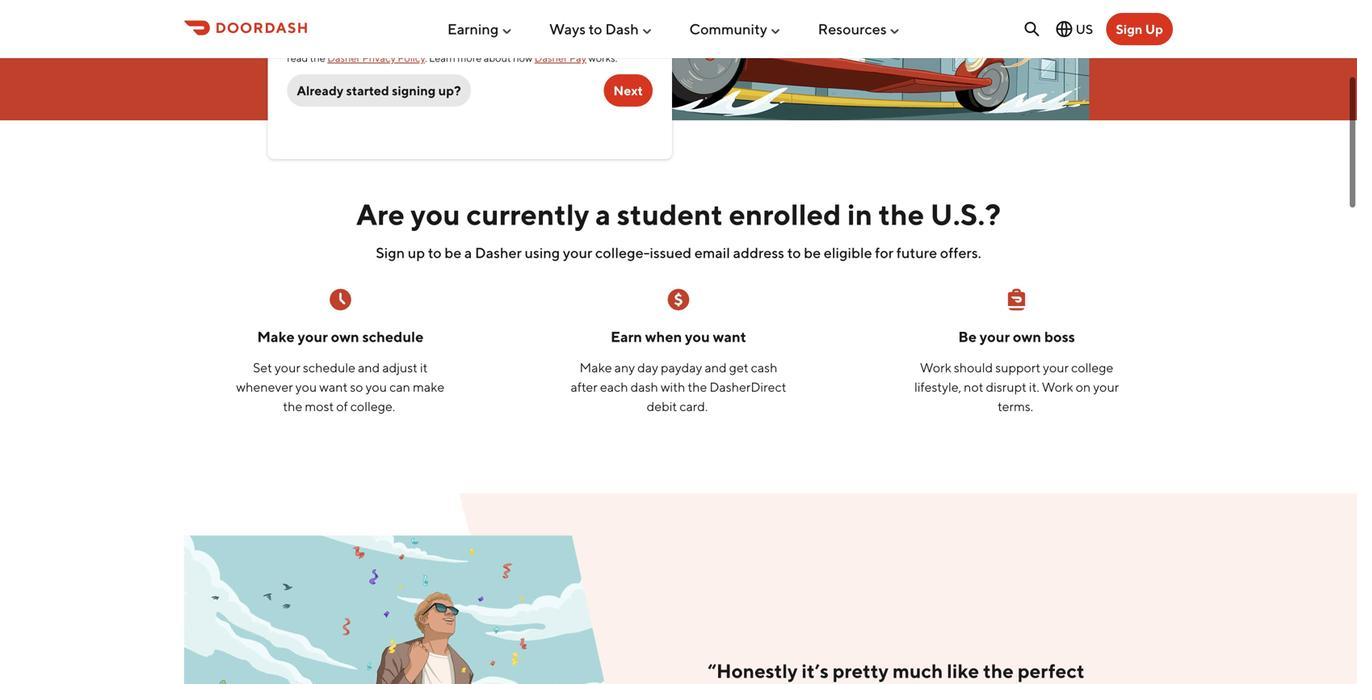 Task type: locate. For each thing, give the bounding box(es) containing it.
1 vertical spatial a
[[464, 244, 472, 261]]

0 vertical spatial make
[[257, 328, 295, 345]]

in
[[847, 197, 873, 231]]

already started signing up?
[[297, 83, 461, 98]]

the
[[417, 37, 432, 49], [310, 52, 325, 64], [879, 197, 924, 231], [688, 379, 707, 395], [283, 399, 302, 414], [983, 660, 1014, 683]]

want
[[713, 328, 746, 345], [319, 379, 348, 395]]

currently
[[466, 197, 589, 231]]

make up set
[[257, 328, 295, 345]]

0 horizontal spatial a
[[464, 244, 472, 261]]

1 horizontal spatial make
[[580, 360, 612, 375]]

a
[[595, 197, 611, 231], [464, 244, 472, 261]]

policy
[[398, 52, 425, 64]]

adjust
[[382, 360, 418, 375]]

2 own from the left
[[1013, 328, 1041, 345]]

make for any
[[580, 360, 612, 375]]

0 horizontal spatial own
[[331, 328, 359, 345]]

dasher left using
[[475, 244, 522, 261]]

perfect
[[1018, 660, 1085, 683]]

terms.
[[998, 399, 1033, 414]]

u.s.?
[[930, 197, 1001, 231]]

by
[[287, 37, 299, 49]]

0 horizontal spatial schedule
[[303, 360, 356, 375]]

like
[[947, 660, 979, 683]]

0 horizontal spatial be
[[445, 244, 462, 261]]

own up support
[[1013, 328, 1041, 345]]

1 horizontal spatial and
[[604, 37, 622, 49]]

ways to dash
[[549, 20, 639, 38]]

your down the time fill icon
[[298, 328, 328, 345]]

1 own from the left
[[331, 328, 359, 345]]

2 be from the left
[[804, 244, 821, 261]]

offers.
[[940, 244, 981, 261]]

it
[[420, 360, 428, 375]]

"honestly
[[708, 660, 798, 683]]

dx illustration car celebration image
[[184, 536, 669, 684]]

boss
[[1044, 328, 1075, 345]]

1 horizontal spatial work
[[1042, 379, 1073, 395]]

.
[[425, 52, 427, 64]]

and left get
[[705, 360, 727, 375]]

1 vertical spatial want
[[319, 379, 348, 395]]

sign
[[1116, 21, 1143, 37], [376, 244, 405, 261]]

1 vertical spatial make
[[580, 360, 612, 375]]

lifestyle,
[[915, 379, 962, 395]]

be
[[445, 244, 462, 261], [804, 244, 821, 261]]

1 horizontal spatial want
[[713, 328, 746, 345]]

earning link
[[448, 14, 513, 44]]

sign up button
[[1106, 13, 1173, 45]]

work up lifestyle,
[[920, 360, 952, 375]]

a right up
[[464, 244, 472, 261]]

signing
[[392, 83, 436, 98]]

your
[[563, 244, 592, 261], [298, 328, 328, 345], [980, 328, 1010, 345], [275, 360, 301, 375], [1043, 360, 1069, 375], [1093, 379, 1119, 395]]

your inside set your schedule and adjust it whenever you want so you can make the most of college.
[[275, 360, 301, 375]]

started
[[346, 83, 389, 98]]

of
[[336, 399, 348, 414]]

to right up
[[428, 244, 442, 261]]

make
[[413, 379, 445, 395]]

make inside make any day payday and get cash after each dash with the dasherdirect debit card.
[[580, 360, 612, 375]]

0 horizontal spatial and
[[358, 360, 380, 375]]

want up of
[[319, 379, 348, 395]]

privacy
[[362, 52, 396, 64]]

the left most
[[283, 399, 302, 414]]

1 vertical spatial work
[[1042, 379, 1073, 395]]

your right set
[[275, 360, 301, 375]]

1 horizontal spatial be
[[804, 244, 821, 261]]

you right the "so"
[[366, 379, 387, 395]]

schedule
[[362, 328, 424, 345], [303, 360, 356, 375]]

be left 'eligible'
[[804, 244, 821, 261]]

and
[[604, 37, 622, 49], [358, 360, 380, 375], [705, 360, 727, 375]]

"next,"
[[338, 37, 370, 49]]

up
[[1145, 21, 1163, 37]]

be
[[958, 328, 977, 345]]

issued
[[650, 244, 692, 261]]

0 vertical spatial sign
[[1116, 21, 1143, 37]]

make up after on the left bottom of the page
[[580, 360, 612, 375]]

contractor
[[497, 37, 548, 49]]

can
[[389, 379, 410, 395]]

1 vertical spatial schedule
[[303, 360, 356, 375]]

resources link
[[818, 14, 901, 44]]

the up card.
[[688, 379, 707, 395]]

college
[[1071, 360, 1114, 375], [708, 684, 774, 684]]

schedule up adjust
[[362, 328, 424, 345]]

own
[[331, 328, 359, 345], [1013, 328, 1041, 345]]

work should support your college lifestyle, not disrupt it. work on your terms.
[[915, 360, 1119, 414]]

you up up
[[411, 197, 460, 231]]

1 horizontal spatial college
[[1071, 360, 1114, 375]]

0 horizontal spatial sign
[[376, 244, 405, 261]]

by clicking "next," i agree to the independent contractor agreement
[[287, 37, 602, 49]]

your right be
[[980, 328, 1010, 345]]

dasher
[[327, 52, 360, 64], [535, 52, 568, 64], [475, 244, 522, 261]]

get
[[729, 360, 749, 375]]

1 horizontal spatial sign
[[1116, 21, 1143, 37]]

1 vertical spatial college
[[708, 684, 774, 684]]

money circle enabled fill image
[[666, 287, 692, 313]]

1 horizontal spatial a
[[595, 197, 611, 231]]

and inside and have read the
[[604, 37, 622, 49]]

to left the 'dash'
[[589, 20, 602, 38]]

own down the time fill icon
[[331, 328, 359, 345]]

college up on on the bottom right
[[1071, 360, 1114, 375]]

0 vertical spatial college
[[1071, 360, 1114, 375]]

make any day payday and get cash after each dash with the dasherdirect debit card.
[[571, 360, 786, 414]]

and up works.
[[604, 37, 622, 49]]

the down the clicking
[[310, 52, 325, 64]]

a up college- on the top left of page
[[595, 197, 611, 231]]

sign inside button
[[1116, 21, 1143, 37]]

be right up
[[445, 244, 462, 261]]

own for boss
[[1013, 328, 1041, 345]]

dasher pay link
[[535, 52, 587, 64]]

college down "honestly
[[708, 684, 774, 684]]

1 be from the left
[[445, 244, 462, 261]]

whenever
[[236, 379, 293, 395]]

dasher down '"next,"'
[[327, 52, 360, 64]]

clicking
[[301, 37, 336, 49]]

independent
[[434, 37, 495, 49]]

2 horizontal spatial and
[[705, 360, 727, 375]]

2 horizontal spatial dasher
[[535, 52, 568, 64]]

want up get
[[713, 328, 746, 345]]

0 vertical spatial schedule
[[362, 328, 424, 345]]

1 horizontal spatial own
[[1013, 328, 1041, 345]]

0 horizontal spatial want
[[319, 379, 348, 395]]

when
[[645, 328, 682, 345]]

next button
[[604, 74, 653, 107]]

0 horizontal spatial college
[[708, 684, 774, 684]]

set
[[253, 360, 272, 375]]

1 horizontal spatial schedule
[[362, 328, 424, 345]]

your right using
[[563, 244, 592, 261]]

schedule down make your own schedule
[[303, 360, 356, 375]]

the inside and have read the
[[310, 52, 325, 64]]

day
[[638, 360, 658, 375]]

0 horizontal spatial make
[[257, 328, 295, 345]]

dasher left pay
[[535, 52, 568, 64]]

make
[[257, 328, 295, 345], [580, 360, 612, 375]]

the up future
[[879, 197, 924, 231]]

much
[[893, 660, 943, 683]]

1 vertical spatial sign
[[376, 244, 405, 261]]

i
[[372, 37, 375, 49]]

to
[[589, 20, 602, 38], [405, 37, 415, 49], [428, 244, 442, 261], [787, 244, 801, 261]]

enrolled
[[729, 197, 841, 231]]

0 horizontal spatial work
[[920, 360, 952, 375]]

work right "it."
[[1042, 379, 1073, 395]]

the right like
[[983, 660, 1014, 683]]

it's
[[802, 660, 829, 683]]

address
[[733, 244, 784, 261]]

email
[[695, 244, 730, 261]]

us
[[1076, 21, 1093, 37]]

the inside make any day payday and get cash after each dash with the dasherdirect debit card.
[[688, 379, 707, 395]]

and up the "so"
[[358, 360, 380, 375]]



Task type: vqa. For each thing, say whether or not it's contained in the screenshot.
rightmost OWN
yes



Task type: describe. For each thing, give the bounding box(es) containing it.
the inside set your schedule and adjust it whenever you want so you can make the most of college.
[[283, 399, 302, 414]]

dasher privacy policy link
[[327, 52, 425, 64]]

dash
[[605, 20, 639, 38]]

up?
[[438, 83, 461, 98]]

"honestly it's pretty much like the perfect college gig."
[[708, 660, 1085, 684]]

0 horizontal spatial dasher
[[327, 52, 360, 64]]

be your own boss
[[958, 328, 1075, 345]]

with
[[661, 379, 685, 395]]

ways
[[549, 20, 586, 38]]

earn when you want
[[611, 328, 746, 345]]

order hotbag fill image
[[1004, 287, 1030, 313]]

future
[[897, 244, 937, 261]]

community link
[[689, 14, 782, 44]]

dash
[[631, 379, 658, 395]]

already started signing up? button
[[287, 74, 471, 107]]

student
[[617, 197, 723, 231]]

about
[[484, 52, 511, 64]]

should
[[954, 360, 993, 375]]

agree
[[377, 37, 403, 49]]

globe line image
[[1055, 19, 1074, 39]]

gig."
[[778, 684, 820, 684]]

to up policy
[[405, 37, 415, 49]]

each
[[600, 379, 628, 395]]

resources
[[818, 20, 887, 38]]

already
[[297, 83, 344, 98]]

up
[[408, 244, 425, 261]]

you up most
[[296, 379, 317, 395]]

your down boss
[[1043, 360, 1069, 375]]

dasher privacy policy . learn more about how dasher pay works.
[[327, 52, 617, 64]]

dasherdirect
[[710, 379, 786, 395]]

dx illustration scooter image
[[602, 0, 1090, 120]]

read
[[287, 52, 308, 64]]

so
[[350, 379, 363, 395]]

schedule inside set your schedule and adjust it whenever you want so you can make the most of college.
[[303, 360, 356, 375]]

college inside "honestly it's pretty much like the perfect college gig."
[[708, 684, 774, 684]]

pretty
[[833, 660, 889, 683]]

eligible
[[824, 244, 872, 261]]

time fill image
[[327, 287, 353, 313]]

0 vertical spatial want
[[713, 328, 746, 345]]

more
[[457, 52, 482, 64]]

are you currently a student enrolled in the u.s.?
[[356, 197, 1001, 231]]

want inside set your schedule and adjust it whenever you want so you can make the most of college.
[[319, 379, 348, 395]]

college inside work should support your college lifestyle, not disrupt it. work on your terms.
[[1071, 360, 1114, 375]]

make your own schedule
[[257, 328, 424, 345]]

own for schedule
[[331, 328, 359, 345]]

not
[[964, 379, 984, 395]]

after
[[571, 379, 598, 395]]

have
[[624, 37, 646, 49]]

next
[[614, 83, 643, 98]]

learn
[[429, 52, 456, 64]]

ways to dash link
[[549, 14, 653, 44]]

support
[[996, 360, 1041, 375]]

and have read the
[[287, 37, 646, 64]]

cash
[[751, 360, 778, 375]]

college-
[[595, 244, 650, 261]]

works.
[[588, 52, 617, 64]]

any
[[615, 360, 635, 375]]

and inside make any day payday and get cash after each dash with the dasherdirect debit card.
[[705, 360, 727, 375]]

it.
[[1029, 379, 1040, 395]]

community
[[689, 20, 768, 38]]

to right address
[[787, 244, 801, 261]]

the inside "honestly it's pretty much like the perfect college gig."
[[983, 660, 1014, 683]]

independent contractor agreement link
[[434, 37, 602, 49]]

set your schedule and adjust it whenever you want so you can make the most of college.
[[236, 360, 445, 414]]

sign up
[[1116, 21, 1163, 37]]

0 vertical spatial work
[[920, 360, 952, 375]]

you right when
[[685, 328, 710, 345]]

and inside set your schedule and adjust it whenever you want so you can make the most of college.
[[358, 360, 380, 375]]

card.
[[680, 399, 708, 414]]

your right on on the bottom right
[[1093, 379, 1119, 395]]

how
[[513, 52, 533, 64]]

agreement
[[550, 37, 602, 49]]

earn
[[611, 328, 642, 345]]

sign for sign up
[[1116, 21, 1143, 37]]

college.
[[350, 399, 395, 414]]

most
[[305, 399, 334, 414]]

on
[[1076, 379, 1091, 395]]

debit
[[647, 399, 677, 414]]

for
[[875, 244, 894, 261]]

payday
[[661, 360, 702, 375]]

are
[[356, 197, 405, 231]]

sign for sign up to be a dasher using your college-issued email address to be eligible for future offers.
[[376, 244, 405, 261]]

using
[[525, 244, 560, 261]]

1 horizontal spatial dasher
[[475, 244, 522, 261]]

earning
[[448, 20, 499, 38]]

sign up to be a dasher using your college-issued email address to be eligible for future offers.
[[376, 244, 981, 261]]

make for your
[[257, 328, 295, 345]]

0 vertical spatial a
[[595, 197, 611, 231]]

the up .
[[417, 37, 432, 49]]



